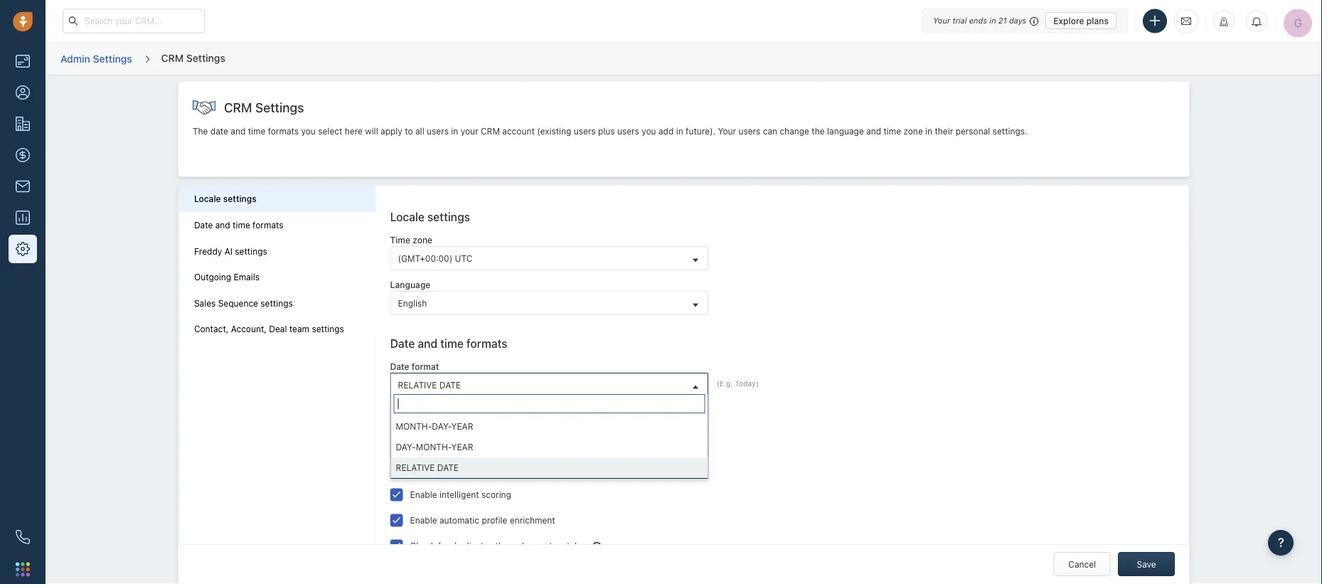 Task type: vqa. For each thing, say whether or not it's contained in the screenshot.
Freddy AI settings link
yes



Task type: locate. For each thing, give the bounding box(es) containing it.
1 enable from the top
[[410, 489, 437, 499]]

1 horizontal spatial zone
[[904, 126, 923, 136]]

freddy ai settings
[[194, 246, 267, 256], [390, 463, 486, 477]]

ai
[[225, 246, 233, 256], [430, 463, 441, 477]]

1 vertical spatial formats
[[253, 220, 284, 230]]

1 vertical spatial date
[[390, 337, 415, 350]]

zone
[[904, 126, 923, 136], [413, 235, 433, 245]]

can
[[763, 126, 778, 136]]

time for time zone
[[390, 235, 410, 245]]

users left plus
[[574, 126, 596, 136]]

your
[[933, 16, 951, 25], [718, 126, 736, 136]]

24-
[[398, 425, 413, 435]]

the
[[812, 126, 825, 136]]

enable up check
[[410, 515, 437, 525]]

month- inside option
[[416, 442, 451, 452]]

format up time format
[[412, 361, 439, 371]]

date and time formats link
[[194, 220, 360, 231]]

date inside option
[[437, 462, 459, 472]]

1 vertical spatial day-
[[396, 442, 416, 452]]

crm right your
[[481, 126, 500, 136]]

profile
[[482, 515, 508, 525]]

relative date option
[[391, 457, 708, 478]]

relative down 'day-month-year' in the left bottom of the page
[[396, 462, 435, 472]]

add
[[659, 126, 674, 136]]

1 vertical spatial locale
[[390, 210, 425, 223]]

locale settings up date and time formats link
[[194, 194, 257, 204]]

and right language
[[867, 126, 882, 136]]

day-
[[432, 421, 451, 431], [396, 442, 416, 452]]

locale settings link
[[194, 194, 360, 205]]

locale up time zone
[[390, 210, 425, 223]]

users right the all
[[427, 126, 449, 136]]

0 vertical spatial crm settings
[[161, 52, 225, 64]]

1 year from the top
[[451, 421, 473, 431]]

2 vertical spatial formats
[[467, 337, 508, 350]]

0 vertical spatial crm
[[161, 52, 184, 64]]

utc
[[455, 253, 473, 263]]

scoring
[[482, 489, 511, 499]]

1 vertical spatial relative
[[396, 462, 435, 472]]

locale settings
[[194, 194, 257, 204], [390, 210, 470, 223]]

month-
[[396, 421, 432, 431], [416, 442, 451, 452]]

in left their
[[926, 126, 933, 136]]

1 horizontal spatial freddy
[[390, 463, 427, 477]]

0 vertical spatial format
[[412, 361, 439, 371]]

date
[[194, 220, 213, 230], [390, 337, 415, 350], [390, 361, 409, 371]]

24-hour format
[[398, 425, 460, 435]]

personal
[[956, 126, 990, 136]]

plus
[[598, 126, 615, 136]]

2 enable from the top
[[410, 515, 437, 525]]

send email image
[[1182, 15, 1192, 27]]

relative
[[398, 380, 437, 390], [396, 462, 435, 472]]

enable intelligent scoring
[[410, 489, 511, 499]]

1 vertical spatial enable
[[410, 515, 437, 525]]

0 horizontal spatial you
[[301, 126, 316, 136]]

(existing
[[537, 126, 571, 136]]

0 horizontal spatial locale settings
[[194, 194, 257, 204]]

1 vertical spatial crm
[[224, 100, 252, 115]]

time up (gmt+00:00)
[[390, 235, 410, 245]]

1 vertical spatial time
[[390, 406, 410, 416]]

0 horizontal spatial crm
[[161, 52, 184, 64]]

year for day-
[[451, 421, 473, 431]]

1 vertical spatial format
[[413, 406, 440, 416]]

0 vertical spatial zone
[[904, 126, 923, 136]]

Search your CRM... text field
[[63, 9, 205, 33]]

enable
[[410, 489, 437, 499], [410, 515, 437, 525]]

users left can
[[739, 126, 761, 136]]

explore plans link
[[1046, 12, 1117, 29]]

year
[[451, 421, 473, 431], [451, 442, 473, 452]]

4 users from the left
[[739, 126, 761, 136]]

admin
[[60, 52, 90, 64]]

3 users from the left
[[617, 126, 639, 136]]

year up 'day-month-year' in the left bottom of the page
[[451, 421, 473, 431]]

month- inside option
[[396, 421, 432, 431]]

crm settings down "search your crm..." "text field"
[[161, 52, 225, 64]]

freddy ai finds duplicates by misspellings and extra spaces image
[[593, 542, 601, 550]]

list box
[[391, 416, 708, 478]]

1 horizontal spatial locale
[[390, 210, 425, 223]]

settings up "emails"
[[235, 246, 267, 256]]

1 vertical spatial crm settings
[[224, 100, 304, 115]]

settings
[[186, 52, 225, 64], [93, 52, 132, 64], [255, 100, 304, 115]]

0 horizontal spatial your
[[718, 126, 736, 136]]

relative date down 'day-month-year' in the left bottom of the page
[[396, 462, 459, 472]]

settings up date and time formats link
[[223, 194, 257, 204]]

settings right team
[[312, 324, 344, 334]]

outgoing emails link
[[194, 272, 360, 283]]

0 vertical spatial time
[[390, 235, 410, 245]]

settings
[[223, 194, 257, 204], [428, 210, 470, 223], [235, 246, 267, 256], [261, 298, 293, 308], [312, 324, 344, 334], [444, 463, 486, 477]]

0 horizontal spatial date and time formats
[[194, 220, 284, 230]]

1 horizontal spatial you
[[642, 126, 656, 136]]

crm up 'date'
[[224, 100, 252, 115]]

1 vertical spatial relative date
[[396, 462, 459, 472]]

(gmt+00:00)
[[398, 253, 453, 263]]

you left add
[[642, 126, 656, 136]]

format for date format
[[412, 361, 439, 371]]

month- down 24-hour format
[[416, 442, 451, 452]]

and right 'date'
[[231, 126, 246, 136]]

cancel
[[1069, 559, 1096, 569]]

1 horizontal spatial crm
[[224, 100, 252, 115]]

crm settings up 'date'
[[224, 100, 304, 115]]

formats
[[268, 126, 299, 136], [253, 220, 284, 230], [467, 337, 508, 350]]

0 horizontal spatial settings
[[93, 52, 132, 64]]

day- down 24-
[[396, 442, 416, 452]]

date and time formats down the locale settings link in the top left of the page
[[194, 220, 284, 230]]

date up date format
[[390, 337, 415, 350]]

relative date
[[398, 380, 461, 390], [396, 462, 459, 472]]

your right future).
[[718, 126, 736, 136]]

relative date link
[[391, 373, 708, 396]]

0 vertical spatial day-
[[432, 421, 451, 431]]

1 users from the left
[[427, 126, 449, 136]]

team
[[289, 324, 309, 334]]

settings inside "link"
[[235, 246, 267, 256]]

users right plus
[[617, 126, 639, 136]]

0 horizontal spatial freddy ai settings
[[194, 246, 267, 256]]

relative date down date format
[[398, 380, 461, 390]]

1 vertical spatial month-
[[416, 442, 451, 452]]

1 time from the top
[[390, 235, 410, 245]]

0 vertical spatial enable
[[410, 489, 437, 499]]

0 vertical spatial year
[[451, 421, 473, 431]]

date up time format
[[440, 380, 461, 390]]

21
[[999, 16, 1007, 25]]

list box containing month-day-year
[[391, 416, 708, 478]]

day- right hour
[[432, 421, 451, 431]]

emails
[[234, 272, 260, 282]]

you left select
[[301, 126, 316, 136]]

deal
[[269, 324, 287, 334]]

0 horizontal spatial day-
[[396, 442, 416, 452]]

date format
[[390, 361, 439, 371]]

0 horizontal spatial locale
[[194, 194, 221, 204]]

year down month-day-year
[[451, 442, 473, 452]]

0 vertical spatial freddy
[[194, 246, 222, 256]]

freddy ai settings down 'day-month-year' in the left bottom of the page
[[390, 463, 486, 477]]

locale
[[194, 194, 221, 204], [390, 210, 425, 223]]

1 horizontal spatial day-
[[432, 421, 451, 431]]

0 vertical spatial date
[[194, 220, 213, 230]]

freddy ai settings up outgoing emails
[[194, 246, 267, 256]]

relative inside relative date link
[[398, 380, 437, 390]]

time up 24-
[[390, 406, 410, 416]]

freshworks switcher image
[[16, 562, 30, 576]]

freddy up outgoing
[[194, 246, 222, 256]]

1 horizontal spatial freddy ai settings
[[390, 463, 486, 477]]

crm settings
[[161, 52, 225, 64], [224, 100, 304, 115]]

crm down "search your crm..." "text field"
[[161, 52, 184, 64]]

ai inside freddy ai settings "link"
[[225, 246, 233, 256]]

2 year from the top
[[451, 442, 473, 452]]

save button
[[1118, 552, 1175, 576]]

1 horizontal spatial your
[[933, 16, 951, 25]]

and up outgoing emails
[[215, 220, 230, 230]]

smart
[[529, 541, 552, 551]]

0 vertical spatial formats
[[268, 126, 299, 136]]

freddy down 'day-month-year' in the left bottom of the page
[[390, 463, 427, 477]]

2 vertical spatial crm
[[481, 126, 500, 136]]

your
[[461, 126, 478, 136]]

None text field
[[394, 394, 705, 413]]

2 time from the top
[[390, 406, 410, 416]]

0 vertical spatial date and time formats
[[194, 220, 284, 230]]

time for time format
[[390, 406, 410, 416]]

locale down the
[[194, 194, 221, 204]]

format up 'day-month-year' in the left bottom of the page
[[433, 425, 460, 435]]

0 horizontal spatial freddy
[[194, 246, 222, 256]]

locale settings up time zone
[[390, 210, 470, 223]]

in
[[990, 16, 996, 25], [451, 126, 458, 136], [676, 126, 683, 136], [926, 126, 933, 136]]

0 horizontal spatial ai
[[225, 246, 233, 256]]

date and time formats
[[194, 220, 284, 230], [390, 337, 508, 350]]

date up time format
[[390, 361, 409, 371]]

0 vertical spatial locale
[[194, 194, 221, 204]]

1 vertical spatial year
[[451, 442, 473, 452]]

sales sequence settings
[[194, 298, 293, 308]]

1 horizontal spatial date and time formats
[[390, 337, 508, 350]]

ai down 'day-month-year' in the left bottom of the page
[[430, 463, 441, 477]]

users
[[427, 126, 449, 136], [574, 126, 596, 136], [617, 126, 639, 136], [739, 126, 761, 136]]

your left the trial at the top of the page
[[933, 16, 951, 25]]

0 vertical spatial your
[[933, 16, 951, 25]]

1 vertical spatial date and time formats
[[390, 337, 508, 350]]

year inside month-day-year option
[[451, 421, 473, 431]]

date and time formats up date format
[[390, 337, 508, 350]]

0 vertical spatial month-
[[396, 421, 432, 431]]

2 users from the left
[[574, 126, 596, 136]]

1 vertical spatial locale settings
[[390, 210, 470, 223]]

your trial ends in 21 days
[[933, 16, 1027, 25]]

2 horizontal spatial crm
[[481, 126, 500, 136]]

date down 'day-month-year' in the left bottom of the page
[[437, 462, 459, 472]]

the
[[193, 126, 208, 136]]

1 vertical spatial date
[[437, 462, 459, 472]]

settings down outgoing emails link
[[261, 298, 293, 308]]

1 vertical spatial zone
[[413, 235, 433, 245]]

relative down date format
[[398, 380, 437, 390]]

matches
[[555, 541, 589, 551]]

0 vertical spatial relative
[[398, 380, 437, 390]]

day- inside option
[[396, 442, 416, 452]]

year inside day-month-year option
[[451, 442, 473, 452]]

0 vertical spatial relative date
[[398, 380, 461, 390]]

enable left intelligent
[[410, 489, 437, 499]]

date up outgoing
[[194, 220, 213, 230]]

format up month-day-year
[[413, 406, 440, 416]]

day-month-year
[[396, 442, 473, 452]]

zone left their
[[904, 126, 923, 136]]

freddy
[[194, 246, 222, 256], [390, 463, 427, 477]]

zone up (gmt+00:00)
[[413, 235, 433, 245]]

1 vertical spatial freddy
[[390, 463, 427, 477]]

ends
[[969, 16, 988, 25]]

0 vertical spatial freddy ai settings
[[194, 246, 267, 256]]

account,
[[231, 324, 267, 334]]

)
[[756, 380, 759, 388]]

month- down time format
[[396, 421, 432, 431]]

intelligent
[[440, 489, 479, 499]]

ai up outgoing emails
[[225, 246, 233, 256]]

0 vertical spatial ai
[[225, 246, 233, 256]]

crm
[[161, 52, 184, 64], [224, 100, 252, 115], [481, 126, 500, 136]]

check
[[410, 541, 436, 551]]

format
[[412, 361, 439, 371], [413, 406, 440, 416], [433, 425, 460, 435]]

year for month-
[[451, 442, 473, 452]]

1 vertical spatial ai
[[430, 463, 441, 477]]

0 horizontal spatial zone
[[413, 235, 433, 245]]



Task type: describe. For each thing, give the bounding box(es) containing it.
2 vertical spatial format
[[433, 425, 460, 435]]

english link
[[391, 292, 708, 314]]

day- inside option
[[432, 421, 451, 431]]

duplicates
[[452, 541, 493, 551]]

freddy ai settings link
[[194, 246, 360, 257]]

outgoing
[[194, 272, 231, 282]]

time format
[[390, 406, 440, 416]]

sales
[[194, 298, 216, 308]]

phone image
[[16, 530, 30, 544]]

in right add
[[676, 126, 683, 136]]

automatic
[[440, 515, 480, 525]]

future).
[[686, 126, 716, 136]]

cancel button
[[1054, 552, 1111, 576]]

e.g.
[[720, 380, 733, 388]]

0 vertical spatial locale settings
[[194, 194, 257, 204]]

in left 21
[[990, 16, 996, 25]]

freddy inside "link"
[[194, 246, 222, 256]]

month-day-year option
[[391, 416, 708, 437]]

relative date inside option
[[396, 462, 459, 472]]

hour
[[413, 425, 431, 435]]

date inside date and time formats link
[[194, 220, 213, 230]]

1 horizontal spatial ai
[[430, 463, 441, 477]]

to
[[405, 126, 413, 136]]

(gmt+00:00) utc
[[398, 253, 473, 263]]

phone element
[[9, 523, 37, 551]]

and inside date and time formats link
[[215, 220, 230, 230]]

0 vertical spatial date
[[440, 380, 461, 390]]

1 you from the left
[[301, 126, 316, 136]]

1 vertical spatial your
[[718, 126, 736, 136]]

contact,
[[194, 324, 229, 334]]

days
[[1009, 16, 1027, 25]]

relative inside relative date option
[[396, 462, 435, 472]]

account
[[502, 126, 535, 136]]

sequence
[[218, 298, 258, 308]]

24-hour format link
[[391, 418, 708, 441]]

enable automatic profile enrichment
[[410, 515, 555, 525]]

day-month-year option
[[391, 437, 708, 457]]

settings up enable intelligent scoring
[[444, 463, 486, 477]]

the date and time formats you select here will apply to all users in your crm account (existing users plus users you add in future). your users can change the language and time zone in their personal settings.
[[193, 126, 1028, 136]]

month-day-year
[[396, 421, 473, 431]]

date
[[210, 126, 228, 136]]

(gmt+00:00) utc link
[[391, 247, 708, 270]]

through
[[496, 541, 527, 551]]

language
[[827, 126, 864, 136]]

and up date format
[[418, 337, 438, 350]]

explore
[[1054, 16, 1085, 26]]

their
[[935, 126, 953, 136]]

contact, account, deal team settings link
[[194, 324, 360, 335]]

plans
[[1087, 16, 1109, 26]]

(
[[717, 380, 720, 388]]

freddy ai settings inside "link"
[[194, 246, 267, 256]]

outgoing emails
[[194, 272, 260, 282]]

2 vertical spatial date
[[390, 361, 409, 371]]

for
[[438, 541, 449, 551]]

explore plans
[[1054, 16, 1109, 26]]

admin settings
[[60, 52, 132, 64]]

language
[[390, 280, 431, 290]]

( e.g. today )
[[717, 380, 759, 388]]

2 you from the left
[[642, 126, 656, 136]]

trial
[[953, 16, 967, 25]]

contact, account, deal team settings
[[194, 324, 344, 334]]

change
[[780, 126, 810, 136]]

settings.
[[993, 126, 1028, 136]]

1 vertical spatial freddy ai settings
[[390, 463, 486, 477]]

enable for enable automatic profile enrichment
[[410, 515, 437, 525]]

apply
[[381, 126, 403, 136]]

what's new image
[[1219, 17, 1229, 27]]

english
[[398, 298, 427, 308]]

select
[[318, 126, 342, 136]]

in left your
[[451, 126, 458, 136]]

sales sequence settings link
[[194, 298, 360, 309]]

1 horizontal spatial settings
[[186, 52, 225, 64]]

settings up (gmt+00:00) utc
[[428, 210, 470, 223]]

enrichment
[[510, 515, 555, 525]]

will
[[365, 126, 378, 136]]

all
[[415, 126, 424, 136]]

admin settings link
[[60, 48, 133, 70]]

check for duplicates through smart matches
[[410, 541, 589, 551]]

save
[[1137, 559, 1157, 569]]

enable for enable intelligent scoring
[[410, 489, 437, 499]]

2 horizontal spatial settings
[[255, 100, 304, 115]]

today
[[735, 380, 756, 388]]

1 horizontal spatial locale settings
[[390, 210, 470, 223]]

time zone
[[390, 235, 433, 245]]

here
[[345, 126, 363, 136]]

format for time format
[[413, 406, 440, 416]]



